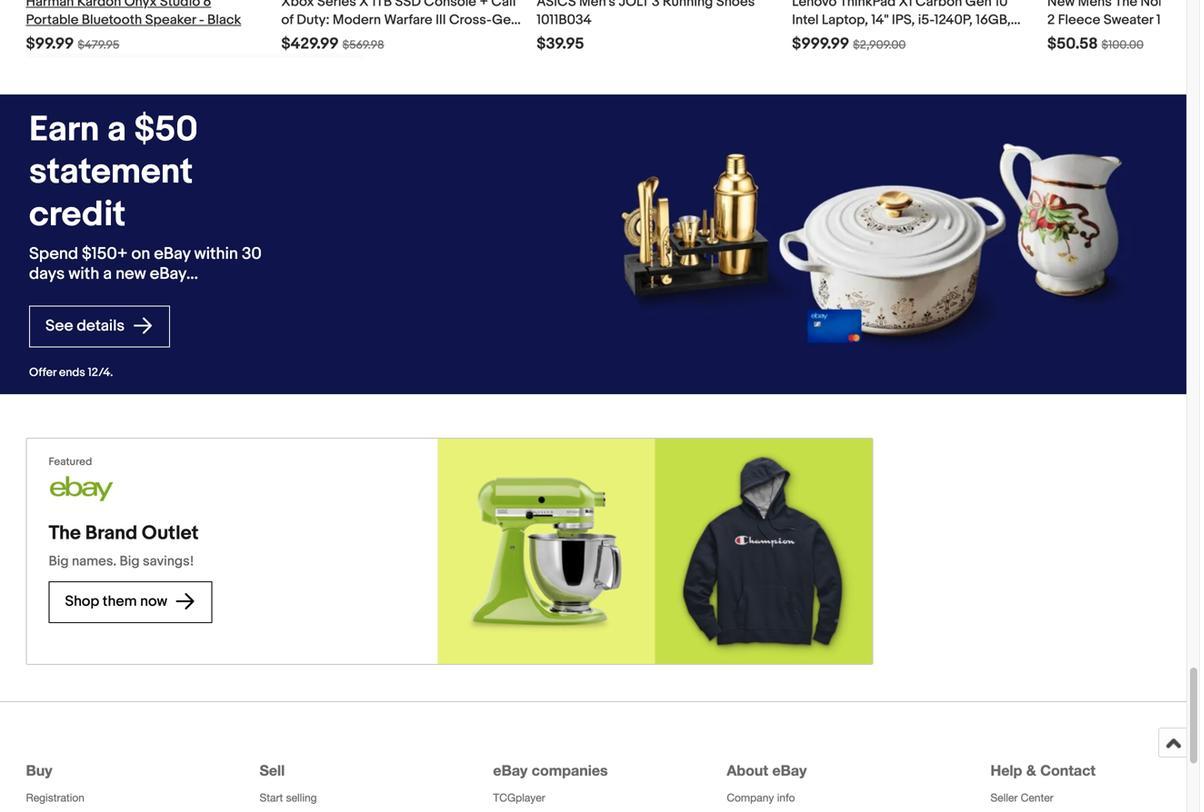 Task type: locate. For each thing, give the bounding box(es) containing it.
ebay
[[154, 244, 190, 264], [150, 264, 186, 284], [493, 762, 528, 780], [772, 762, 807, 780]]

modern
[[333, 12, 381, 28]]

companies
[[532, 762, 608, 780]]

0 horizontal spatial gen
[[492, 12, 519, 28]]

gen up "16gb,"
[[965, 0, 992, 10]]

names.
[[72, 554, 117, 570]]

$39.95
[[537, 34, 584, 54]]

sell link
[[260, 762, 285, 780]]

$50.58 text field
[[1047, 34, 1098, 54]]

harman
[[26, 0, 74, 10]]

$999.99 text field
[[792, 34, 849, 54]]

mastercard®.
[[29, 284, 131, 304]]

about
[[727, 762, 768, 780]]

now
[[140, 593, 167, 611]]

$99.99
[[26, 34, 74, 54]]

$150+
[[82, 244, 128, 264]]

ebay down the "on"
[[150, 264, 186, 284]]

gen down call at the left of the page
[[492, 12, 519, 28]]

1 horizontal spatial big
[[120, 554, 140, 570]]

previous price $479.95 text field
[[78, 38, 119, 52]]

company info
[[727, 792, 795, 805]]

ebay right the "on"
[[154, 244, 190, 264]]

1 vertical spatial the
[[49, 522, 81, 545]]

the inside the brand outlet big names. big savings!
[[49, 522, 81, 545]]

ebay up info
[[772, 762, 807, 780]]

thinkpad
[[840, 0, 896, 10]]

big
[[49, 554, 69, 570], [120, 554, 140, 570]]

savings!
[[143, 554, 194, 570]]

512gb
[[792, 30, 831, 46]]

tcgplayer
[[493, 792, 545, 805]]

studio
[[160, 0, 200, 10]]

credit
[[29, 194, 126, 236]]

with
[[68, 264, 99, 284]]

0 horizontal spatial the
[[49, 522, 81, 545]]

seller
[[991, 792, 1018, 805]]

ssd
[[395, 0, 421, 10]]

the right mens
[[1115, 0, 1138, 10]]

jolt
[[619, 0, 649, 10]]

gen
[[965, 0, 992, 10], [492, 12, 519, 28]]

-
[[199, 12, 204, 28]]

1011b034
[[537, 12, 592, 28]]

buy
[[26, 762, 52, 780]]

see
[[45, 317, 73, 336]]

offer ends 12/4.
[[29, 366, 113, 380]]

tcgplayer link
[[493, 792, 545, 805]]

help & contact link
[[991, 762, 1096, 780]]

ends
[[59, 366, 85, 380]]

mens
[[1078, 0, 1112, 10]]

asics men's jolt 3   running shoes 1011b034 $39.95
[[537, 0, 755, 54]]

$99.99 text field
[[26, 34, 74, 54]]

harman kardon onyx studio 6 portable bluetooth speaker - black $99.99 $479.95
[[26, 0, 241, 54]]

registration
[[26, 792, 85, 805]]

1 horizontal spatial the
[[1115, 0, 1138, 10]]

running
[[663, 0, 713, 10]]

12/4.
[[88, 366, 113, 380]]

x
[[359, 0, 369, 10]]

sell
[[260, 762, 285, 780]]

1 horizontal spatial gen
[[965, 0, 992, 10]]

warfare
[[384, 12, 433, 28]]

earn a $50 statement credit link
[[29, 109, 291, 237]]

0 vertical spatial gen
[[965, 0, 992, 10]]

a
[[107, 109, 126, 151], [103, 264, 112, 284]]

spend
[[29, 244, 78, 264]]

big left names.
[[49, 554, 69, 570]]

black
[[207, 12, 241, 28]]

i5-
[[918, 12, 934, 28]]

1 vertical spatial gen
[[492, 12, 519, 28]]

the
[[1115, 0, 1138, 10], [49, 522, 81, 545]]

a down $150+
[[103, 264, 112, 284]]

statement
[[29, 152, 193, 194]]

$479.95
[[78, 38, 119, 52]]

a up statement
[[107, 109, 126, 151]]

contact
[[1040, 762, 1096, 780]]

the up names.
[[49, 522, 81, 545]]

0 horizontal spatial big
[[49, 554, 69, 570]]

see details link
[[29, 306, 170, 348]]

$429.99 $569.98
[[281, 34, 384, 54]]

0 vertical spatial the
[[1115, 0, 1138, 10]]

onyx
[[124, 0, 157, 10]]

big down brand
[[120, 554, 140, 570]]

center
[[1021, 792, 1054, 805]]

1 vertical spatial a
[[103, 264, 112, 284]]

shop
[[65, 593, 99, 611]]

0 vertical spatial a
[[107, 109, 126, 151]]

$429.99
[[281, 34, 339, 54]]

north
[[1141, 0, 1176, 10]]

speaker
[[145, 12, 196, 28]]

$429.99 text field
[[281, 34, 339, 54]]

$50
[[134, 109, 198, 151]]



Task type: vqa. For each thing, say whether or not it's contained in the screenshot.
Men'S
yes



Task type: describe. For each thing, give the bounding box(es) containing it.
$999.99
[[792, 34, 849, 54]]

$50.58
[[1047, 34, 1098, 54]]

10
[[995, 0, 1008, 10]]

series
[[317, 0, 356, 10]]

xbox
[[281, 0, 314, 10]]

previous price $2,909.00 text field
[[853, 38, 906, 52]]

buy link
[[26, 762, 52, 780]]

$100.00
[[1102, 38, 1144, 52]]

shoes
[[716, 0, 755, 10]]

earn
[[29, 109, 99, 151]]

bluetooth
[[82, 12, 142, 28]]

previous price $569.98 text field
[[342, 38, 384, 52]]

ebay companies
[[493, 762, 608, 780]]

offer
[[29, 366, 56, 380]]

selling
[[286, 792, 317, 805]]

gen inside lenovo thinkpad x1 carbon gen 10 intel laptop, 14" ips,  i5-1240p, 16gb, 512gb
[[965, 0, 992, 10]]

of
[[281, 12, 294, 28]]

ips,
[[892, 12, 915, 28]]

1tb
[[372, 0, 392, 10]]

$39.95 text field
[[537, 34, 584, 54]]

shop them now
[[65, 593, 171, 611]]

previous price $100.00 text field
[[1102, 38, 1144, 52]]

cross-
[[449, 12, 492, 28]]

registration link
[[26, 792, 85, 805]]

kardon
[[77, 0, 121, 10]]

$999.99 $2,909.00
[[792, 34, 906, 54]]

info
[[777, 792, 795, 805]]

outlet
[[142, 522, 199, 545]]

+
[[479, 0, 488, 10]]

seller center
[[991, 792, 1054, 805]]

company info link
[[727, 792, 795, 805]]

featured
[[49, 456, 92, 469]]

$2,909.00
[[853, 38, 906, 52]]

console
[[424, 0, 476, 10]]

help & contact
[[991, 762, 1096, 780]]

about ebay link
[[727, 762, 807, 780]]

call
[[491, 0, 516, 10]]

new
[[1047, 0, 1075, 10]]

carbon
[[916, 0, 962, 10]]

new mens the north fac $50.58 $100.00
[[1047, 0, 1200, 54]]

seller center link
[[991, 792, 1054, 805]]

start selling
[[260, 792, 317, 805]]

intel
[[792, 12, 819, 28]]

laptop,
[[822, 12, 868, 28]]

within
[[194, 244, 238, 264]]

gen inside the xbox series x 1tb ssd console + call of duty: modern warfare iii cross-gen bundl
[[492, 12, 519, 28]]

about ebay
[[727, 762, 807, 780]]

1240p,
[[934, 12, 973, 28]]

see details
[[45, 317, 128, 336]]

$569.98
[[342, 38, 384, 52]]

start selling link
[[260, 792, 317, 805]]

3
[[652, 0, 660, 10]]

start
[[260, 792, 283, 805]]

company
[[727, 792, 774, 805]]

new
[[116, 264, 146, 284]]

help
[[991, 762, 1022, 780]]

2 big from the left
[[120, 554, 140, 570]]

brand
[[85, 522, 137, 545]]

asics
[[537, 0, 576, 10]]

days
[[29, 264, 65, 284]]

14"
[[871, 12, 889, 28]]

x1
[[899, 0, 913, 10]]

details
[[77, 317, 125, 336]]

bundl
[[281, 30, 317, 46]]

iii
[[436, 12, 446, 28]]

fac
[[1179, 0, 1200, 10]]

lenovo thinkpad x1 carbon gen 10 intel laptop, 14" ips,  i5-1240p, 16gb, 512gb
[[792, 0, 1011, 46]]

the inside new mens the north fac $50.58 $100.00
[[1115, 0, 1138, 10]]

1 big from the left
[[49, 554, 69, 570]]

&
[[1026, 762, 1036, 780]]

earn a $50 statement credit main content
[[0, 0, 1200, 702]]

them
[[103, 593, 137, 611]]

duty:
[[297, 12, 330, 28]]

earn a $50 statement credit spend $150+ on ebay within 30 days with a new ebay mastercard®.
[[29, 109, 262, 304]]

xbox series x 1tb ssd console + call of duty: modern warfare iii cross-gen bundl
[[281, 0, 519, 46]]

ebay up tcgplayer
[[493, 762, 528, 780]]



